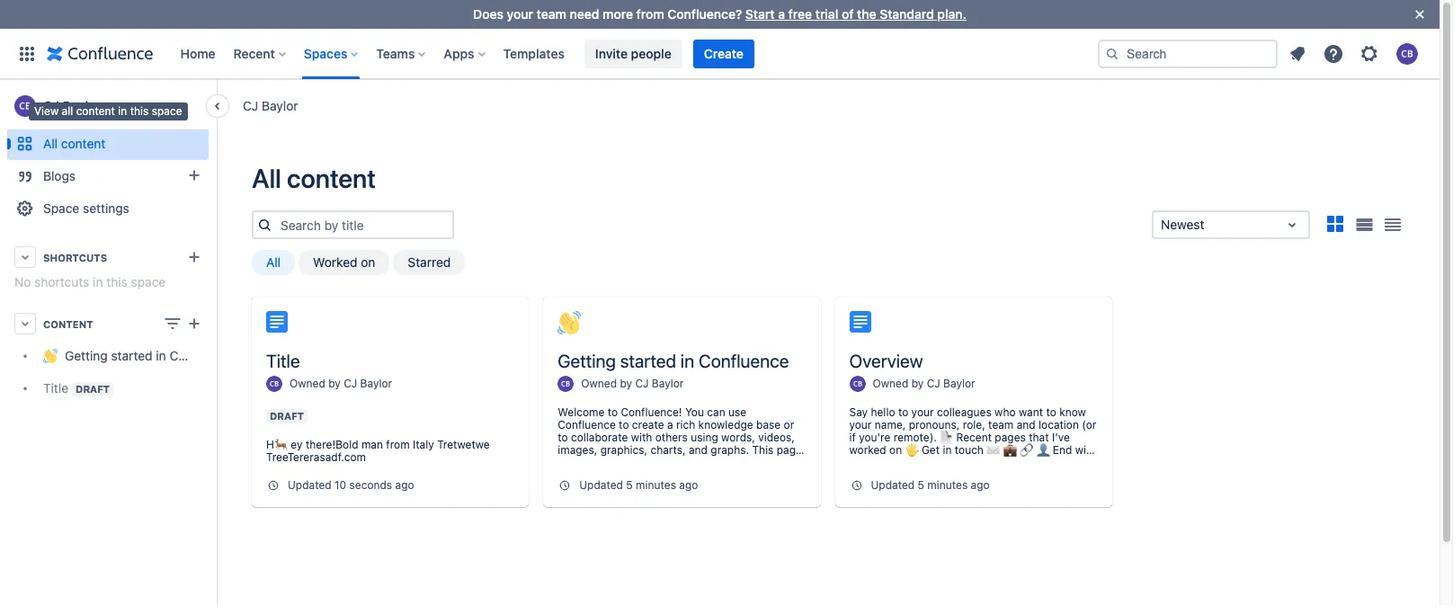 Task type: locate. For each thing, give the bounding box(es) containing it.
1 minutes from the left
[[636, 478, 676, 492]]

1 horizontal spatial profile picture image
[[558, 376, 574, 392]]

all up page image
[[266, 255, 281, 270]]

space down shortcuts dropdown button
[[131, 274, 166, 290]]

standard
[[880, 6, 934, 22]]

create a blog image
[[183, 165, 205, 186]]

home
[[180, 45, 215, 61]]

confluence image
[[47, 43, 153, 64], [47, 43, 153, 64]]

1 vertical spatial from
[[386, 438, 410, 451]]

2 owned from the left
[[581, 377, 617, 391]]

2 horizontal spatial updated
[[871, 478, 915, 492]]

tree containing getting started in confluence
[[7, 340, 236, 405]]

:wave: image
[[558, 311, 581, 335], [558, 311, 581, 335]]

0 horizontal spatial by
[[328, 377, 341, 391]]

getting started in confluence inside tree
[[65, 348, 236, 364]]

profile picture image
[[266, 376, 282, 392], [558, 376, 574, 392], [849, 376, 866, 392]]

2 by from the left
[[620, 377, 632, 391]]

0 horizontal spatial confluence
[[170, 348, 236, 364]]

1 vertical spatial this
[[106, 274, 128, 290]]

1 updated 5 minutes ago from the left
[[579, 478, 698, 492]]

space
[[152, 105, 182, 118], [131, 274, 166, 290]]

add shortcut image
[[183, 246, 205, 268]]

home link
[[175, 39, 221, 68]]

content button
[[7, 308, 209, 340]]

cj inside space element
[[43, 98, 59, 113]]

settings icon image
[[1359, 43, 1381, 64]]

0 horizontal spatial minutes
[[636, 478, 676, 492]]

ago
[[395, 478, 414, 492], [679, 478, 698, 492], [971, 478, 990, 492]]

this up all content link
[[130, 105, 149, 118]]

close image
[[1409, 4, 1431, 25]]

title for title
[[266, 351, 300, 371]]

3 profile picture image from the left
[[849, 376, 866, 392]]

space settings
[[43, 201, 129, 216]]

cj baylor down recent popup button
[[243, 98, 298, 113]]

1 vertical spatial all content
[[252, 163, 376, 193]]

title down page image
[[266, 351, 300, 371]]

on
[[361, 255, 375, 270]]

recent button
[[228, 39, 293, 68]]

0 horizontal spatial owned
[[290, 377, 325, 391]]

updated 5 minutes ago
[[579, 478, 698, 492], [871, 478, 990, 492]]

1 owned by cj baylor from the left
[[290, 377, 392, 391]]

cj baylor
[[243, 98, 298, 113], [43, 98, 101, 113]]

blogs link
[[7, 160, 209, 192]]

apps button
[[438, 39, 492, 68]]

2 owned by cj baylor from the left
[[581, 377, 684, 391]]

settings
[[83, 201, 129, 216]]

draft
[[76, 383, 110, 395]]

create
[[704, 45, 744, 61]]

Search field
[[1098, 39, 1278, 68]]

0 horizontal spatial all content
[[43, 136, 106, 151]]

10
[[335, 478, 346, 492]]

recent
[[233, 45, 275, 61]]

from left italy
[[386, 438, 410, 451]]

2 5 from the left
[[918, 478, 925, 492]]

0 horizontal spatial getting
[[65, 348, 108, 364]]

2 horizontal spatial profile picture image
[[849, 376, 866, 392]]

0 vertical spatial title
[[266, 351, 300, 371]]

getting
[[65, 348, 108, 364], [558, 351, 616, 371]]

view all content in this space
[[34, 105, 182, 118]]

content down all
[[61, 136, 106, 151]]

cj baylor inside "link"
[[43, 98, 101, 113]]

invite
[[595, 45, 628, 61]]

owned for getting started in confluence
[[581, 377, 617, 391]]

in
[[118, 105, 127, 118], [93, 274, 103, 290], [156, 348, 166, 364], [681, 351, 694, 371]]

all right create a blog image
[[252, 163, 281, 193]]

need
[[570, 6, 599, 22]]

more
[[603, 6, 633, 22]]

0 horizontal spatial profile picture image
[[266, 376, 282, 392]]

3 updated from the left
[[871, 478, 915, 492]]

all content
[[43, 136, 106, 151], [252, 163, 376, 193]]

owned by cj baylor
[[290, 377, 392, 391], [581, 377, 684, 391]]

1 horizontal spatial title
[[266, 351, 300, 371]]

start a free trial of the standard plan. link
[[745, 6, 967, 22]]

help icon image
[[1323, 43, 1345, 64]]

owned for title
[[290, 377, 325, 391]]

2 horizontal spatial owned
[[873, 377, 909, 391]]

banner
[[0, 28, 1440, 79]]

2 ago from the left
[[679, 478, 698, 492]]

page image
[[849, 311, 871, 333]]

shortcuts button
[[7, 241, 209, 273]]

1 horizontal spatial updated
[[579, 478, 623, 492]]

trial
[[816, 6, 839, 22]]

title
[[266, 351, 300, 371], [43, 380, 68, 396]]

start
[[745, 6, 775, 22]]

1 vertical spatial space
[[131, 274, 166, 290]]

1 horizontal spatial started
[[620, 351, 676, 371]]

0 vertical spatial all
[[43, 136, 58, 151]]

3 ago from the left
[[971, 478, 990, 492]]

teams button
[[371, 39, 433, 68]]

1 horizontal spatial owned by cj baylor
[[581, 377, 684, 391]]

this
[[130, 105, 149, 118], [106, 274, 128, 290]]

1 horizontal spatial this
[[130, 105, 149, 118]]

updated 5 minutes ago for overview
[[871, 478, 990, 492]]

create a page image
[[183, 313, 205, 335]]

0 horizontal spatial title
[[43, 380, 68, 396]]

0 horizontal spatial updated 5 minutes ago
[[579, 478, 698, 492]]

getting started in confluence link
[[7, 340, 236, 372]]

profile picture image for overview
[[849, 376, 866, 392]]

2 updated from the left
[[579, 478, 623, 492]]

2 minutes from the left
[[928, 478, 968, 492]]

5
[[626, 478, 633, 492], [918, 478, 925, 492]]

0 horizontal spatial updated
[[288, 478, 332, 492]]

templates link
[[498, 39, 570, 68]]

0 horizontal spatial getting started in confluence
[[65, 348, 236, 364]]

content right all
[[76, 105, 115, 118]]

confluence
[[170, 348, 236, 364], [699, 351, 789, 371]]

by
[[328, 377, 341, 391], [620, 377, 632, 391], [912, 377, 924, 391]]

owned
[[290, 377, 325, 391], [581, 377, 617, 391], [873, 377, 909, 391]]

cj
[[243, 98, 258, 113], [43, 98, 59, 113], [344, 377, 357, 391], [635, 377, 649, 391]]

banner containing home
[[0, 28, 1440, 79]]

spaces button
[[298, 39, 365, 68]]

1 vertical spatial title
[[43, 380, 68, 396]]

1 horizontal spatial updated 5 minutes ago
[[871, 478, 990, 492]]

0 horizontal spatial started
[[111, 348, 153, 364]]

2 profile picture image from the left
[[558, 376, 574, 392]]

1 horizontal spatial getting
[[558, 351, 616, 371]]

1 horizontal spatial cj baylor
[[243, 98, 298, 113]]

updated 5 minutes ago for getting started in confluence
[[579, 478, 698, 492]]

from
[[636, 6, 664, 22], [386, 438, 410, 451]]

does your team need more from confluence? start a free trial of the standard plan.
[[473, 6, 967, 22]]

updated for getting started in confluence
[[579, 478, 623, 492]]

tree
[[7, 340, 236, 405]]

1 by from the left
[[328, 377, 341, 391]]

1 owned from the left
[[290, 377, 325, 391]]

title inside space element
[[43, 380, 68, 396]]

0 horizontal spatial owned by cj baylor
[[290, 377, 392, 391]]

1 horizontal spatial by
[[620, 377, 632, 391]]

all
[[43, 136, 58, 151], [252, 163, 281, 193], [266, 255, 281, 270]]

content
[[76, 105, 115, 118], [61, 136, 106, 151], [287, 163, 376, 193]]

all down 'view'
[[43, 136, 58, 151]]

updated
[[288, 478, 332, 492], [579, 478, 623, 492], [871, 478, 915, 492]]

ey
[[291, 438, 303, 451]]

0 horizontal spatial 5
[[626, 478, 633, 492]]

space settings link
[[7, 192, 209, 225]]

all content up search by title field at the left top
[[252, 163, 376, 193]]

1 horizontal spatial ago
[[679, 478, 698, 492]]

worked
[[313, 255, 358, 270]]

does
[[473, 6, 504, 22]]

cj baylor link
[[7, 88, 209, 124], [243, 97, 298, 115], [344, 377, 392, 391], [635, 377, 684, 391]]

1 vertical spatial content
[[61, 136, 106, 151]]

0 vertical spatial this
[[130, 105, 149, 118]]

title left draft
[[43, 380, 68, 396]]

0 horizontal spatial this
[[106, 274, 128, 290]]

search image
[[1105, 46, 1120, 61]]

5 for getting started in confluence
[[626, 478, 633, 492]]

1 horizontal spatial minutes
[[928, 478, 968, 492]]

worked on button
[[299, 250, 390, 275]]

starred button
[[393, 250, 465, 275]]

by for title
[[328, 377, 341, 391]]

by for getting started in confluence
[[620, 377, 632, 391]]

all
[[62, 105, 73, 118]]

confluence inside tree
[[170, 348, 236, 364]]

view
[[34, 105, 59, 118]]

3 by from the left
[[912, 377, 924, 391]]

minutes
[[636, 478, 676, 492], [928, 478, 968, 492]]

owned by
[[873, 377, 927, 391]]

cj baylor link inside space element
[[7, 88, 209, 124]]

1 profile picture image from the left
[[266, 376, 282, 392]]

0 vertical spatial all content
[[43, 136, 106, 151]]

apps
[[444, 45, 474, 61]]

all inside all button
[[266, 255, 281, 270]]

space down home link
[[152, 105, 182, 118]]

invite people button
[[584, 39, 682, 68]]

1 horizontal spatial 5
[[918, 478, 925, 492]]

0 horizontal spatial ago
[[395, 478, 414, 492]]

1 5 from the left
[[626, 478, 633, 492]]

overview
[[849, 351, 923, 371]]

confluence?
[[668, 6, 742, 22]]

3 owned from the left
[[873, 377, 909, 391]]

2 horizontal spatial ago
[[971, 478, 990, 492]]

0 horizontal spatial from
[[386, 438, 410, 451]]

plan.
[[937, 6, 967, 22]]

getting started in confluence
[[65, 348, 236, 364], [558, 351, 789, 371]]

1 ago from the left
[[395, 478, 414, 492]]

content inside space element
[[61, 136, 106, 151]]

0 vertical spatial from
[[636, 6, 664, 22]]

from right more
[[636, 6, 664, 22]]

1 horizontal spatial owned
[[581, 377, 617, 391]]

all content down all
[[43, 136, 106, 151]]

2 vertical spatial all
[[266, 255, 281, 270]]

content up search by title field at the left top
[[287, 163, 376, 193]]

baylor
[[262, 98, 298, 113], [63, 98, 101, 113], [360, 377, 392, 391], [652, 377, 684, 391]]

started
[[111, 348, 153, 364], [620, 351, 676, 371]]

this down shortcuts dropdown button
[[106, 274, 128, 290]]

title draft
[[43, 380, 110, 396]]

0 horizontal spatial cj baylor
[[43, 98, 101, 113]]

cj baylor up all content link
[[43, 98, 101, 113]]

2 updated 5 minutes ago from the left
[[871, 478, 990, 492]]

2 horizontal spatial by
[[912, 377, 924, 391]]



Task type: vqa. For each thing, say whether or not it's contained in the screenshot.
the All
yes



Task type: describe. For each thing, give the bounding box(es) containing it.
teams
[[376, 45, 415, 61]]

ago for getting started in confluence
[[679, 478, 698, 492]]

content
[[43, 318, 93, 330]]

starred
[[408, 255, 451, 270]]

space element
[[0, 79, 236, 605]]

blogs
[[43, 168, 76, 183]]

0 vertical spatial content
[[76, 105, 115, 118]]

title for title draft
[[43, 380, 68, 396]]

global element
[[11, 28, 1098, 79]]

Search by title field
[[275, 212, 452, 237]]

1 horizontal spatial from
[[636, 6, 664, 22]]

newest
[[1161, 217, 1205, 232]]

started inside space element
[[111, 348, 153, 364]]

owned by cj baylor for getting started in confluence
[[581, 377, 684, 391]]

no
[[14, 274, 31, 290]]

1 vertical spatial all
[[252, 163, 281, 193]]

profile picture image for getting started in confluence
[[558, 376, 574, 392]]

cards image
[[1325, 213, 1346, 234]]

treetererasadf.com
[[266, 451, 366, 464]]

all button
[[252, 250, 295, 275]]

change view image
[[162, 313, 183, 335]]

updated 10 seconds ago
[[288, 478, 414, 492]]

create link
[[693, 39, 754, 68]]

1 horizontal spatial confluence
[[699, 351, 789, 371]]

1 horizontal spatial all content
[[252, 163, 376, 193]]

updated for overview
[[871, 478, 915, 492]]

of
[[842, 6, 854, 22]]

compact list image
[[1382, 214, 1404, 236]]

owned by cj baylor for title
[[290, 377, 392, 391]]

seconds
[[349, 478, 392, 492]]

worked on
[[313, 255, 375, 270]]

tretwetwe
[[437, 438, 490, 451]]

2 vertical spatial content
[[287, 163, 376, 193]]

ago for overview
[[971, 478, 990, 492]]

list image
[[1356, 219, 1373, 231]]

this inside space element
[[106, 274, 128, 290]]

free
[[788, 6, 812, 22]]

shortcuts
[[43, 251, 107, 263]]

a
[[778, 6, 785, 22]]

tree inside space element
[[7, 340, 236, 405]]

team
[[537, 6, 567, 22]]

italy
[[413, 438, 434, 451]]

the
[[857, 6, 877, 22]]

page image
[[266, 311, 288, 333]]

5 for overview
[[918, 478, 925, 492]]

space
[[43, 201, 79, 216]]

invite people
[[595, 45, 672, 61]]

h🦌
[[266, 438, 288, 451]]

spaces
[[304, 45, 347, 61]]

shortcuts
[[34, 274, 89, 290]]

man
[[361, 438, 383, 451]]

people
[[631, 45, 672, 61]]

open image
[[1282, 214, 1303, 236]]

getting inside space element
[[65, 348, 108, 364]]

draft
[[270, 410, 304, 422]]

there!bold
[[306, 438, 358, 451]]

1 updated from the left
[[288, 478, 332, 492]]

templates
[[503, 45, 565, 61]]

all content inside space element
[[43, 136, 106, 151]]

your
[[507, 6, 533, 22]]

minutes for getting started in confluence
[[636, 478, 676, 492]]

from inside "h🦌  ey there!bold man from italy tretwetwe treetererasadf.com"
[[386, 438, 410, 451]]

0 vertical spatial space
[[152, 105, 182, 118]]

appswitcher icon image
[[16, 43, 38, 64]]

profile picture image for title
[[266, 376, 282, 392]]

baylor inside 'cj baylor' "link"
[[63, 98, 101, 113]]

minutes for overview
[[928, 478, 968, 492]]

all content link
[[7, 128, 209, 160]]

no shortcuts in this space
[[14, 274, 166, 290]]

h🦌  ey there!bold man from italy tretwetwe treetererasadf.com
[[266, 438, 490, 464]]

your profile and preferences image
[[1397, 43, 1418, 64]]

all inside all content link
[[43, 136, 58, 151]]

1 horizontal spatial getting started in confluence
[[558, 351, 789, 371]]



